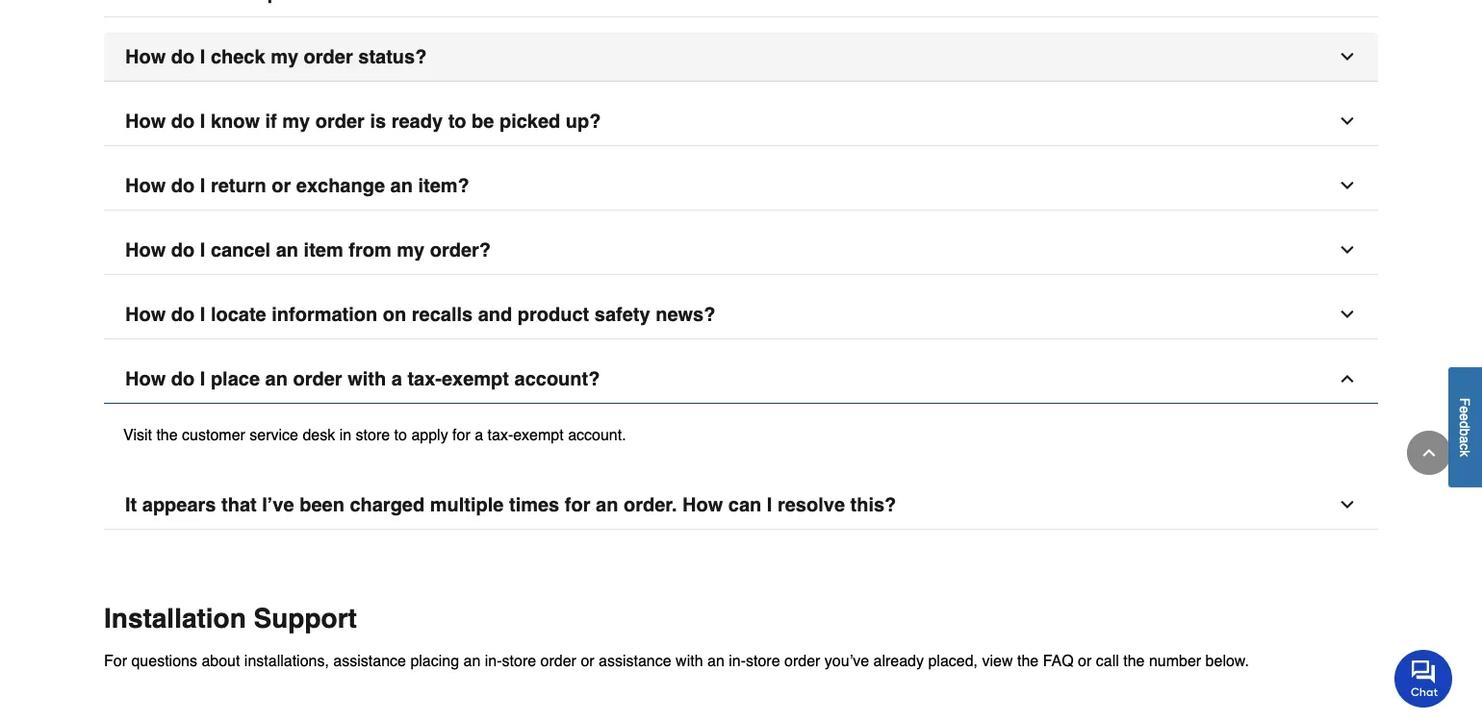 Task type: locate. For each thing, give the bounding box(es) containing it.
1 chevron down image from the top
[[1338, 176, 1357, 195]]

my right the check
[[271, 46, 298, 68]]

a
[[391, 368, 402, 390], [475, 426, 483, 444], [1457, 436, 1473, 444]]

chevron down image inside it appears that i've been charged multiple times for an order. how can i resolve this? button
[[1338, 496, 1357, 515]]

do inside "button"
[[171, 368, 195, 390]]

e
[[1457, 406, 1473, 414], [1457, 414, 1473, 421]]

i for cancel
[[200, 239, 205, 261]]

assistance
[[333, 652, 406, 670], [599, 652, 671, 670]]

4 do from the top
[[171, 239, 195, 261]]

tax-
[[407, 368, 442, 390], [487, 426, 513, 444]]

i left know
[[200, 110, 205, 132]]

2 horizontal spatial the
[[1123, 652, 1145, 670]]

chevron up image
[[1338, 370, 1357, 389], [1419, 444, 1439, 463]]

0 horizontal spatial or
[[272, 175, 291, 197]]

about
[[201, 652, 240, 670]]

0 horizontal spatial chevron up image
[[1338, 370, 1357, 389]]

1 horizontal spatial a
[[475, 426, 483, 444]]

below.
[[1205, 652, 1249, 670]]

store right placing at the bottom of page
[[502, 652, 536, 670]]

2 chevron down image from the top
[[1338, 112, 1357, 131]]

i left the check
[[200, 46, 205, 68]]

installation support
[[104, 603, 357, 634]]

exempt left "account."
[[513, 426, 564, 444]]

2 vertical spatial my
[[397, 239, 425, 261]]

to left 'be'
[[448, 110, 466, 132]]

you've
[[825, 652, 869, 670]]

chevron down image
[[1338, 47, 1357, 66], [1338, 112, 1357, 131], [1338, 241, 1357, 260], [1338, 305, 1357, 324]]

desk
[[303, 426, 335, 444]]

0 horizontal spatial store
[[356, 426, 390, 444]]

status?
[[358, 46, 427, 68]]

it appears that i've been charged multiple times for an order. how can i resolve this? button
[[104, 481, 1378, 530]]

chevron up image inside "how do i place an order with a tax-exempt account?" "button"
[[1338, 370, 1357, 389]]

tax- right apply
[[487, 426, 513, 444]]

1 horizontal spatial chevron up image
[[1419, 444, 1439, 463]]

store left you've
[[746, 652, 780, 670]]

how left know
[[125, 110, 166, 132]]

how inside button
[[125, 239, 166, 261]]

an
[[390, 175, 413, 197], [276, 239, 298, 261], [265, 368, 288, 390], [596, 494, 618, 516], [463, 652, 481, 670], [707, 652, 724, 670]]

how for how do i check my order status?
[[125, 46, 166, 68]]

1 horizontal spatial for
[[565, 494, 590, 516]]

how
[[125, 46, 166, 68], [125, 110, 166, 132], [125, 175, 166, 197], [125, 239, 166, 261], [125, 304, 166, 326], [125, 368, 166, 390], [682, 494, 723, 516]]

do for check
[[171, 46, 195, 68]]

how for how do i locate information on recalls and product safety news?
[[125, 304, 166, 326]]

1 vertical spatial chevron up image
[[1419, 444, 1439, 463]]

1 horizontal spatial in-
[[729, 652, 746, 670]]

the right visit
[[156, 426, 178, 444]]

how do i cancel an item from my order? button
[[104, 226, 1378, 275]]

times
[[509, 494, 559, 516]]

for questions about installations, assistance placing an in-store order or assistance with an in-store order you've already placed, view the faq or call the number below.
[[104, 652, 1249, 670]]

how left can
[[682, 494, 723, 516]]

1 horizontal spatial or
[[581, 652, 594, 670]]

how for how do i return or exchange an item?
[[125, 175, 166, 197]]

do
[[171, 46, 195, 68], [171, 110, 195, 132], [171, 175, 195, 197], [171, 239, 195, 261], [171, 304, 195, 326], [171, 368, 195, 390]]

a up visit the customer service desk in store to apply for a tax-exempt account.
[[391, 368, 402, 390]]

1 vertical spatial with
[[676, 652, 703, 670]]

order
[[304, 46, 353, 68], [315, 110, 365, 132], [293, 368, 342, 390], [540, 652, 576, 670], [784, 652, 820, 670]]

0 horizontal spatial in-
[[485, 652, 502, 670]]

do left know
[[171, 110, 195, 132]]

or
[[272, 175, 291, 197], [581, 652, 594, 670], [1078, 652, 1092, 670]]

the
[[156, 426, 178, 444], [1017, 652, 1039, 670], [1123, 652, 1145, 670]]

support
[[254, 603, 357, 634]]

1 horizontal spatial to
[[448, 110, 466, 132]]

how do i know if my order is ready to be picked up? button
[[104, 97, 1378, 146]]

a up 'k'
[[1457, 436, 1473, 444]]

cancel
[[211, 239, 271, 261]]

to
[[448, 110, 466, 132], [394, 426, 407, 444]]

2 assistance from the left
[[599, 652, 671, 670]]

visit the customer service desk in store to apply for a tax-exempt account.
[[123, 426, 626, 444]]

in-
[[485, 652, 502, 670], [729, 652, 746, 670]]

i
[[200, 46, 205, 68], [200, 110, 205, 132], [200, 175, 205, 197], [200, 239, 205, 261], [200, 304, 205, 326], [200, 368, 205, 390], [767, 494, 772, 516]]

chevron down image inside how do i cancel an item from my order? button
[[1338, 241, 1357, 260]]

e up b
[[1457, 414, 1473, 421]]

my right from
[[397, 239, 425, 261]]

chevron down image inside how do i locate information on recalls and product safety news? button
[[1338, 305, 1357, 324]]

with
[[348, 368, 386, 390], [676, 652, 703, 670]]

0 vertical spatial to
[[448, 110, 466, 132]]

0 vertical spatial tax-
[[407, 368, 442, 390]]

i for check
[[200, 46, 205, 68]]

an inside "button"
[[265, 368, 288, 390]]

how for how do i cancel an item from my order?
[[125, 239, 166, 261]]

1 horizontal spatial store
[[502, 652, 536, 670]]

do inside button
[[171, 239, 195, 261]]

chevron down image
[[1338, 176, 1357, 195], [1338, 496, 1357, 515]]

store right in
[[356, 426, 390, 444]]

my right if
[[282, 110, 310, 132]]

3 chevron down image from the top
[[1338, 241, 1357, 260]]

0 vertical spatial chevron up image
[[1338, 370, 1357, 389]]

0 horizontal spatial for
[[452, 426, 470, 444]]

do left cancel
[[171, 239, 195, 261]]

1 horizontal spatial with
[[676, 652, 703, 670]]

for
[[104, 652, 127, 670]]

i left locate
[[200, 304, 205, 326]]

5 do from the top
[[171, 304, 195, 326]]

0 vertical spatial for
[[452, 426, 470, 444]]

how left the check
[[125, 46, 166, 68]]

for right apply
[[452, 426, 470, 444]]

e up d
[[1457, 406, 1473, 414]]

a right apply
[[475, 426, 483, 444]]

3 do from the top
[[171, 175, 195, 197]]

1 vertical spatial my
[[282, 110, 310, 132]]

1 horizontal spatial assistance
[[599, 652, 671, 670]]

tax- inside "how do i place an order with a tax-exempt account?" "button"
[[407, 368, 442, 390]]

how up visit
[[125, 368, 166, 390]]

2 do from the top
[[171, 110, 195, 132]]

exempt
[[442, 368, 509, 390], [513, 426, 564, 444]]

1 chevron down image from the top
[[1338, 47, 1357, 66]]

2 horizontal spatial a
[[1457, 436, 1473, 444]]

order?
[[430, 239, 491, 261]]

do for place
[[171, 368, 195, 390]]

0 horizontal spatial exempt
[[442, 368, 509, 390]]

2 chevron down image from the top
[[1338, 496, 1357, 515]]

the right view
[[1017, 652, 1039, 670]]

charged
[[350, 494, 425, 516]]

do for locate
[[171, 304, 195, 326]]

exempt down and
[[442, 368, 509, 390]]

can
[[728, 494, 761, 516]]

chevron up image inside the scroll to top element
[[1419, 444, 1439, 463]]

how left cancel
[[125, 239, 166, 261]]

6 do from the top
[[171, 368, 195, 390]]

how inside "button"
[[125, 368, 166, 390]]

0 horizontal spatial a
[[391, 368, 402, 390]]

f
[[1457, 398, 1473, 406]]

installations,
[[244, 652, 329, 670]]

questions
[[131, 652, 197, 670]]

how for how do i know if my order is ready to be picked up?
[[125, 110, 166, 132]]

faq
[[1043, 652, 1074, 670]]

do left the check
[[171, 46, 195, 68]]

if
[[265, 110, 277, 132]]

for
[[452, 426, 470, 444], [565, 494, 590, 516]]

how left return
[[125, 175, 166, 197]]

tax- up apply
[[407, 368, 442, 390]]

chevron down image inside 'how do i return or exchange an item?' button
[[1338, 176, 1357, 195]]

chevron down image for ready
[[1338, 112, 1357, 131]]

i for place
[[200, 368, 205, 390]]

f e e d b a c k
[[1457, 398, 1473, 457]]

for right times
[[565, 494, 590, 516]]

do for cancel
[[171, 239, 195, 261]]

0 horizontal spatial tax-
[[407, 368, 442, 390]]

place
[[211, 368, 260, 390]]

chevron down image inside how do i know if my order is ready to be picked up? button
[[1338, 112, 1357, 131]]

2 e from the top
[[1457, 414, 1473, 421]]

in
[[339, 426, 351, 444]]

1 assistance from the left
[[333, 652, 406, 670]]

4 chevron down image from the top
[[1338, 305, 1357, 324]]

2 horizontal spatial store
[[746, 652, 780, 670]]

1 vertical spatial exempt
[[513, 426, 564, 444]]

i inside "button"
[[200, 368, 205, 390]]

ready
[[391, 110, 443, 132]]

how do i locate information on recalls and product safety news?
[[125, 304, 715, 326]]

do left place
[[171, 368, 195, 390]]

do left locate
[[171, 304, 195, 326]]

1 vertical spatial chevron down image
[[1338, 496, 1357, 515]]

0 vertical spatial with
[[348, 368, 386, 390]]

i left place
[[200, 368, 205, 390]]

i left cancel
[[200, 239, 205, 261]]

appears
[[142, 494, 216, 516]]

multiple
[[430, 494, 504, 516]]

the right call
[[1123, 652, 1145, 670]]

call
[[1096, 652, 1119, 670]]

1 in- from the left
[[485, 652, 502, 670]]

do for return
[[171, 175, 195, 197]]

1 do from the top
[[171, 46, 195, 68]]

0 horizontal spatial to
[[394, 426, 407, 444]]

i inside button
[[200, 239, 205, 261]]

1 vertical spatial tax-
[[487, 426, 513, 444]]

is
[[370, 110, 386, 132]]

exempt inside "how do i place an order with a tax-exempt account?" "button"
[[442, 368, 509, 390]]

do left return
[[171, 175, 195, 197]]

to left apply
[[394, 426, 407, 444]]

chevron down image for it appears that i've been charged multiple times for an order. how can i resolve this?
[[1338, 496, 1357, 515]]

1 e from the top
[[1457, 406, 1473, 414]]

0 horizontal spatial with
[[348, 368, 386, 390]]

0 vertical spatial chevron down image
[[1338, 176, 1357, 195]]

how left locate
[[125, 304, 166, 326]]

0 horizontal spatial assistance
[[333, 652, 406, 670]]

scroll to top element
[[1407, 431, 1451, 475]]

how do i return or exchange an item? button
[[104, 162, 1378, 211]]

1 vertical spatial for
[[565, 494, 590, 516]]

2 horizontal spatial or
[[1078, 652, 1092, 670]]

i left return
[[200, 175, 205, 197]]

number
[[1149, 652, 1201, 670]]

account.
[[568, 426, 626, 444]]

0 vertical spatial exempt
[[442, 368, 509, 390]]

store
[[356, 426, 390, 444], [502, 652, 536, 670], [746, 652, 780, 670]]



Task type: vqa. For each thing, say whether or not it's contained in the screenshot.
The Installation
yes



Task type: describe. For each thing, give the bounding box(es) containing it.
how do i place an order with a tax-exempt account?
[[125, 368, 600, 390]]

item
[[304, 239, 343, 261]]

how do i cancel an item from my order?
[[125, 239, 491, 261]]

how do i check my order status? button
[[104, 33, 1378, 82]]

c
[[1457, 444, 1473, 450]]

an inside button
[[276, 239, 298, 261]]

i've
[[262, 494, 294, 516]]

be
[[472, 110, 494, 132]]

up?
[[566, 110, 601, 132]]

1 horizontal spatial exempt
[[513, 426, 564, 444]]

2 in- from the left
[[729, 652, 746, 670]]

f e e d b a c k button
[[1448, 367, 1482, 488]]

or inside 'how do i return or exchange an item?' button
[[272, 175, 291, 197]]

with inside "button"
[[348, 368, 386, 390]]

picked
[[499, 110, 560, 132]]

0 horizontal spatial the
[[156, 426, 178, 444]]

it
[[125, 494, 137, 516]]

a inside button
[[1457, 436, 1473, 444]]

it appears that i've been charged multiple times for an order. how can i resolve this?
[[125, 494, 896, 516]]

resolve
[[778, 494, 845, 516]]

check
[[211, 46, 265, 68]]

how do i locate information on recalls and product safety news? button
[[104, 291, 1378, 340]]

item?
[[418, 175, 469, 197]]

and
[[478, 304, 512, 326]]

placed,
[[928, 652, 978, 670]]

know
[[211, 110, 260, 132]]

i for return
[[200, 175, 205, 197]]

apply
[[411, 426, 448, 444]]

chevron down image inside how do i check my order status? button
[[1338, 47, 1357, 66]]

k
[[1457, 450, 1473, 457]]

how for how do i place an order with a tax-exempt account?
[[125, 368, 166, 390]]

placing
[[410, 652, 459, 670]]

safety
[[595, 304, 650, 326]]

for inside button
[[565, 494, 590, 516]]

b
[[1457, 429, 1473, 436]]

news?
[[656, 304, 715, 326]]

return
[[211, 175, 266, 197]]

i for know
[[200, 110, 205, 132]]

view
[[982, 652, 1013, 670]]

my inside button
[[397, 239, 425, 261]]

chat invite button image
[[1394, 650, 1453, 708]]

1 vertical spatial to
[[394, 426, 407, 444]]

a inside "button"
[[391, 368, 402, 390]]

order.
[[624, 494, 677, 516]]

account?
[[514, 368, 600, 390]]

do for know
[[171, 110, 195, 132]]

exchange
[[296, 175, 385, 197]]

1 horizontal spatial the
[[1017, 652, 1039, 670]]

how do i return or exchange an item?
[[125, 175, 469, 197]]

how do i place an order with a tax-exempt account? button
[[104, 355, 1378, 404]]

order inside "button"
[[293, 368, 342, 390]]

0 vertical spatial my
[[271, 46, 298, 68]]

chevron down image for order?
[[1338, 241, 1357, 260]]

1 horizontal spatial tax-
[[487, 426, 513, 444]]

visit
[[123, 426, 152, 444]]

recalls
[[412, 304, 473, 326]]

been
[[299, 494, 344, 516]]

chevron down image for product
[[1338, 305, 1357, 324]]

this?
[[850, 494, 896, 516]]

already
[[873, 652, 924, 670]]

product
[[518, 304, 589, 326]]

how do i check my order status?
[[125, 46, 427, 68]]

that
[[221, 494, 257, 516]]

information
[[272, 304, 377, 326]]

i for locate
[[200, 304, 205, 326]]

from
[[349, 239, 391, 261]]

service
[[250, 426, 298, 444]]

to inside button
[[448, 110, 466, 132]]

chevron down image for how do i return or exchange an item?
[[1338, 176, 1357, 195]]

customer
[[182, 426, 245, 444]]

installation
[[104, 603, 246, 634]]

locate
[[211, 304, 266, 326]]

i right can
[[767, 494, 772, 516]]

how do i know if my order is ready to be picked up?
[[125, 110, 601, 132]]

d
[[1457, 421, 1473, 429]]

on
[[383, 304, 406, 326]]



